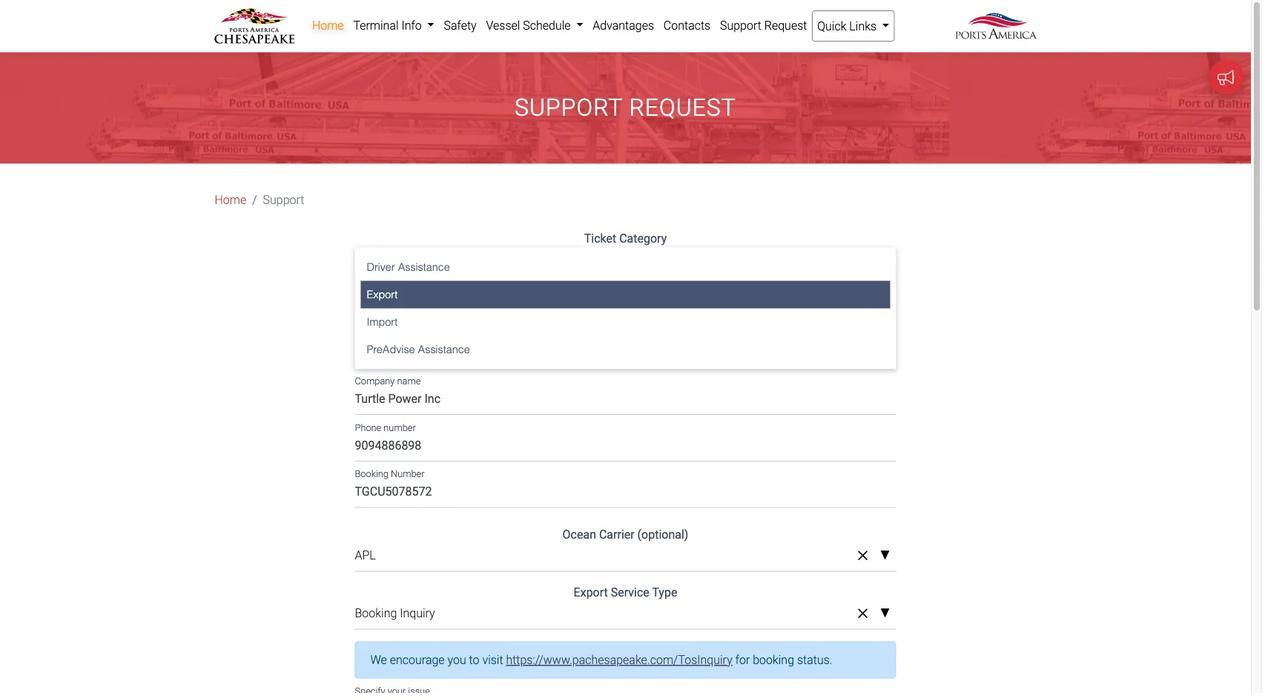 Task type: describe. For each thing, give the bounding box(es) containing it.
ticket category
[[585, 231, 667, 246]]

preadvise assistance
[[367, 343, 470, 355]]

number
[[391, 468, 425, 480]]

ticket
[[585, 231, 617, 246]]

2 horizontal spatial support
[[720, 18, 762, 32]]

safety link
[[439, 10, 482, 40]]

advantages
[[593, 18, 654, 32]]

2 vertical spatial export
[[574, 585, 608, 599]]

Booking Number text field
[[355, 479, 897, 508]]

booking
[[753, 653, 795, 667]]

safety
[[444, 18, 477, 32]]

terminal info
[[354, 18, 425, 32]]

0 vertical spatial home
[[312, 18, 344, 32]]

Phone number text field
[[355, 433, 897, 461]]

(optional)
[[638, 527, 689, 542]]

✕
[[858, 606, 868, 621]]

info
[[402, 18, 422, 32]]

1 vertical spatial support
[[515, 94, 623, 121]]

terminal
[[354, 18, 399, 32]]

1 horizontal spatial home link
[[308, 10, 349, 40]]

export for ticket
[[355, 252, 389, 266]]

quick links link
[[812, 10, 895, 42]]

schedule
[[523, 18, 571, 32]]

request inside support request link
[[765, 18, 808, 32]]

export for driver
[[367, 288, 398, 300]]

apl
[[355, 548, 376, 562]]

carrier
[[599, 527, 635, 542]]

inquiry
[[400, 606, 435, 620]]

https://www.pachesapeake.com/tosinquiry
[[506, 653, 733, 667]]

0 horizontal spatial support
[[263, 193, 305, 207]]

ocean carrier (optional) apl
[[355, 527, 689, 562]]

encourage
[[390, 653, 445, 667]]

to
[[469, 653, 480, 667]]

category
[[620, 231, 667, 246]]

name
[[397, 376, 421, 387]]

1 vertical spatial support request
[[515, 94, 737, 121]]

0 horizontal spatial home
[[215, 193, 247, 207]]

vessel schedule link
[[482, 10, 588, 40]]

booking inquiry
[[355, 606, 435, 620]]

export service type
[[574, 585, 678, 599]]

driver
[[367, 261, 395, 273]]

contacts
[[664, 18, 711, 32]]

service
[[611, 585, 650, 599]]

number
[[384, 422, 416, 433]]

we encourage you to visit https://www.pachesapeake.com/tosinquiry for booking status.
[[371, 653, 833, 667]]

for
[[736, 653, 750, 667]]

type
[[653, 585, 678, 599]]

assistance for preadvise assistance
[[418, 343, 470, 355]]

quick links
[[818, 19, 880, 33]]

terminal info link
[[349, 10, 439, 40]]

▼
[[880, 607, 891, 619]]



Task type: vqa. For each thing, say whether or not it's contained in the screenshot.
assistance for Driver Assistance
yes



Task type: locate. For each thing, give the bounding box(es) containing it.
booking for booking number
[[355, 468, 389, 480]]

support request inside support request link
[[720, 18, 808, 32]]

status.
[[798, 653, 833, 667]]

0 vertical spatial home link
[[308, 10, 349, 40]]

2 vertical spatial support
[[263, 193, 305, 207]]

assistance for driver assistance
[[398, 261, 450, 273]]

booking left inquiry
[[355, 606, 397, 620]]

1 vertical spatial assistance
[[418, 343, 470, 355]]

1 booking from the top
[[355, 468, 389, 480]]

ocean
[[563, 527, 597, 542]]

vessel
[[486, 18, 520, 32]]

preadvise
[[367, 343, 415, 355]]

0 vertical spatial support request
[[720, 18, 808, 32]]

1 vertical spatial request
[[630, 94, 737, 121]]

0 horizontal spatial home link
[[215, 191, 247, 209]]

0 vertical spatial export
[[355, 252, 389, 266]]

https://www.pachesapeake.com/tosinquiry link
[[506, 653, 733, 667]]

None text field
[[355, 340, 897, 368]]

company
[[355, 376, 395, 387]]

0 horizontal spatial request
[[630, 94, 737, 121]]

request
[[765, 18, 808, 32], [630, 94, 737, 121]]

support request
[[720, 18, 808, 32], [515, 94, 737, 121]]

booking left number
[[355, 468, 389, 480]]

home
[[312, 18, 344, 32], [215, 193, 247, 207]]

1 horizontal spatial request
[[765, 18, 808, 32]]

export
[[355, 252, 389, 266], [367, 288, 398, 300], [574, 585, 608, 599]]

Company name text field
[[355, 386, 897, 415]]

1 vertical spatial export
[[367, 288, 398, 300]]

advantages link
[[588, 10, 659, 40]]

booking
[[355, 468, 389, 480], [355, 606, 397, 620]]

1 horizontal spatial support
[[515, 94, 623, 121]]

None email field
[[355, 293, 897, 322]]

links
[[850, 19, 877, 33]]

0 vertical spatial assistance
[[398, 261, 450, 273]]

1 vertical spatial home
[[215, 193, 247, 207]]

phone
[[355, 422, 382, 433]]

support
[[720, 18, 762, 32], [515, 94, 623, 121], [263, 193, 305, 207]]

1 vertical spatial home link
[[215, 191, 247, 209]]

contacts link
[[659, 10, 716, 40]]

visit
[[483, 653, 503, 667]]

company name
[[355, 376, 421, 387]]

quick
[[818, 19, 847, 33]]

phone number
[[355, 422, 416, 433]]

vessel schedule
[[486, 18, 574, 32]]

0 vertical spatial request
[[765, 18, 808, 32]]

booking for booking inquiry
[[355, 606, 397, 620]]

booking number
[[355, 468, 425, 480]]

0 vertical spatial booking
[[355, 468, 389, 480]]

1 horizontal spatial home
[[312, 18, 344, 32]]

support request link
[[716, 10, 812, 40]]

0 vertical spatial support
[[720, 18, 762, 32]]

assistance
[[398, 261, 450, 273], [418, 343, 470, 355]]

assistance up name
[[418, 343, 470, 355]]

1 vertical spatial booking
[[355, 606, 397, 620]]

driver assistance
[[367, 261, 450, 273]]

assistance right driver
[[398, 261, 450, 273]]

home link
[[308, 10, 349, 40], [215, 191, 247, 209]]

2 booking from the top
[[355, 606, 397, 620]]

you
[[448, 653, 467, 667]]

we
[[371, 653, 387, 667]]

import
[[367, 316, 398, 328]]



